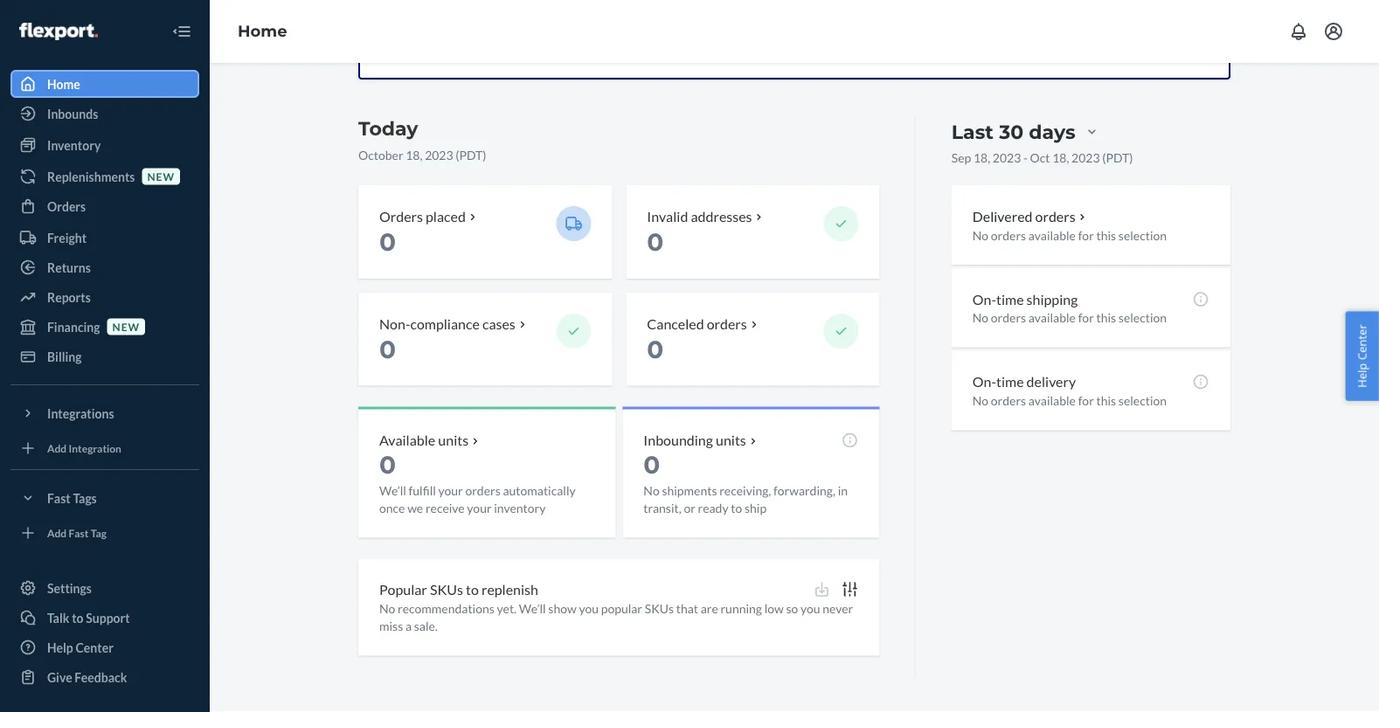 Task type: locate. For each thing, give the bounding box(es) containing it.
receive
[[426, 501, 465, 516]]

pdt right oct
[[1106, 150, 1129, 165]]

2 available from the top
[[1029, 311, 1076, 326]]

billing
[[47, 349, 82, 364]]

this for shipping
[[1096, 311, 1116, 326]]

this
[[1096, 228, 1116, 243], [1096, 311, 1116, 326], [1096, 394, 1116, 409]]

addresses
[[691, 208, 752, 225]]

0 vertical spatial this
[[1096, 228, 1116, 243]]

0 vertical spatial we'll
[[379, 484, 406, 499]]

2 horizontal spatial 2023
[[1072, 150, 1100, 165]]

orders for orders placed
[[379, 208, 423, 225]]

you
[[579, 602, 599, 617], [801, 602, 820, 617]]

today october 18, 2023 ( pdt )
[[358, 117, 486, 163]]

0 vertical spatial no orders available for this selection
[[973, 228, 1167, 243]]

miss
[[379, 619, 403, 634]]

0 for invalid
[[647, 228, 664, 257]]

0 vertical spatial available
[[1029, 228, 1076, 243]]

skus up recommendations at the bottom left of the page
[[430, 582, 463, 599]]

1 no orders available for this selection from the top
[[973, 228, 1167, 243]]

october
[[358, 148, 403, 163]]

you right show
[[579, 602, 599, 617]]

are
[[701, 602, 718, 617]]

new
[[147, 170, 175, 183], [112, 320, 140, 333]]

0 horizontal spatial your
[[438, 484, 463, 499]]

0 vertical spatial help center
[[1354, 324, 1370, 388]]

to left ship
[[731, 501, 742, 516]]

no up miss
[[379, 602, 395, 617]]

yet.
[[497, 602, 517, 617]]

1 horizontal spatial home
[[238, 22, 287, 41]]

1 vertical spatial fast
[[69, 527, 89, 539]]

inbounds
[[47, 106, 98, 121]]

0 horizontal spatial you
[[579, 602, 599, 617]]

your up receive
[[438, 484, 463, 499]]

automatically
[[503, 484, 576, 499]]

3 for from the top
[[1078, 394, 1094, 409]]

0 down orders placed
[[379, 228, 396, 257]]

fast left "tags"
[[47, 491, 71, 506]]

2 vertical spatial available
[[1029, 394, 1076, 409]]

replenishments
[[47, 169, 135, 184]]

no orders available for this selection
[[973, 228, 1167, 243], [973, 311, 1167, 326], [973, 394, 1167, 409]]

home right the 'close navigation' icon
[[238, 22, 287, 41]]

18, inside today october 18, 2023 ( pdt )
[[406, 148, 423, 163]]

2 selection from the top
[[1119, 311, 1167, 326]]

skus left that
[[645, 602, 674, 617]]

add left integration
[[47, 442, 67, 454]]

0 vertical spatial add
[[47, 442, 67, 454]]

1 you from the left
[[579, 602, 599, 617]]

placed
[[426, 208, 466, 225]]

1 vertical spatial time
[[996, 374, 1024, 391]]

0 horizontal spatial to
[[72, 611, 84, 625]]

1 vertical spatial for
[[1078, 311, 1094, 326]]

show
[[548, 602, 577, 617]]

invalid addresses
[[647, 208, 752, 225]]

0 horizontal spatial we'll
[[379, 484, 406, 499]]

1 horizontal spatial to
[[466, 582, 479, 599]]

inbounding units
[[644, 432, 746, 449]]

)
[[483, 148, 486, 163], [1129, 150, 1133, 165]]

1 on- from the top
[[973, 291, 996, 308]]

home link up inbounds link
[[10, 70, 199, 98]]

on- left delivery
[[973, 374, 996, 391]]

orders left placed
[[379, 208, 423, 225]]

fast left tag
[[69, 527, 89, 539]]

( up placed
[[456, 148, 459, 163]]

0 vertical spatial on-
[[973, 291, 996, 308]]

0 down "non-"
[[379, 335, 396, 365]]

no inside 'no recommendations yet. we'll show you popular skus that are running low so you never miss a sale.'
[[379, 602, 395, 617]]

give
[[47, 670, 72, 685]]

0 horizontal spatial center
[[76, 640, 114, 655]]

0 down the inbounding
[[644, 450, 660, 480]]

0 horizontal spatial pdt
[[459, 148, 483, 163]]

help center button
[[1346, 311, 1379, 401]]

0 horizontal spatial (
[[456, 148, 459, 163]]

(
[[456, 148, 459, 163], [1102, 150, 1106, 165]]

2 on- from the top
[[973, 374, 996, 391]]

ready
[[698, 501, 729, 516]]

0 for orders
[[379, 228, 396, 257]]

0 vertical spatial for
[[1078, 228, 1094, 243]]

1 vertical spatial home link
[[10, 70, 199, 98]]

fast inside add fast tag link
[[69, 527, 89, 539]]

shipping
[[1027, 291, 1078, 308]]

0 horizontal spatial orders
[[47, 199, 86, 214]]

0 vertical spatial new
[[147, 170, 175, 183]]

2 vertical spatial for
[[1078, 394, 1094, 409]]

on- for on-time delivery
[[973, 374, 996, 391]]

1 horizontal spatial 2023
[[993, 150, 1021, 165]]

0 vertical spatial to
[[731, 501, 742, 516]]

1 vertical spatial add
[[47, 527, 67, 539]]

tags
[[73, 491, 97, 506]]

0 down 'canceled'
[[647, 335, 664, 365]]

new down reports link
[[112, 320, 140, 333]]

new for financing
[[112, 320, 140, 333]]

no down on-time shipping at the top right of page
[[973, 311, 989, 326]]

time for shipping
[[996, 291, 1024, 308]]

2 horizontal spatial to
[[731, 501, 742, 516]]

1 vertical spatial home
[[47, 76, 80, 91]]

1 vertical spatial no orders available for this selection
[[973, 311, 1167, 326]]

available down shipping
[[1029, 311, 1076, 326]]

time
[[996, 291, 1024, 308], [996, 374, 1024, 391]]

1 horizontal spatial orders
[[379, 208, 423, 225]]

2 time from the top
[[996, 374, 1024, 391]]

2 vertical spatial no orders available for this selection
[[973, 394, 1167, 409]]

0
[[379, 228, 396, 257], [647, 228, 664, 257], [379, 335, 396, 365], [647, 335, 664, 365], [379, 450, 396, 480], [644, 450, 660, 480]]

no for on-time shipping
[[973, 311, 989, 326]]

units up 0 no shipments receiving, forwarding, in transit, or ready to ship
[[716, 432, 746, 449]]

3 selection from the top
[[1119, 394, 1167, 409]]

never
[[823, 602, 853, 617]]

0 down available
[[379, 450, 396, 480]]

0 horizontal spatial 18,
[[406, 148, 423, 163]]

1 vertical spatial available
[[1029, 311, 1076, 326]]

time left delivery
[[996, 374, 1024, 391]]

1 horizontal spatial help
[[1354, 363, 1370, 388]]

0 horizontal spatial skus
[[430, 582, 463, 599]]

1 add from the top
[[47, 442, 67, 454]]

0 down invalid
[[647, 228, 664, 257]]

no up transit,
[[644, 484, 660, 499]]

1 units from the left
[[438, 432, 469, 449]]

on-
[[973, 291, 996, 308], [973, 374, 996, 391]]

help inside button
[[1354, 363, 1370, 388]]

units
[[438, 432, 469, 449], [716, 432, 746, 449]]

1 vertical spatial on-
[[973, 374, 996, 391]]

1 vertical spatial your
[[467, 501, 492, 516]]

home up inbounds
[[47, 76, 80, 91]]

2 for from the top
[[1078, 311, 1094, 326]]

you right so
[[801, 602, 820, 617]]

1 vertical spatial help center
[[47, 640, 114, 655]]

2 units from the left
[[716, 432, 746, 449]]

new up "orders" link
[[147, 170, 175, 183]]

available
[[1029, 228, 1076, 243], [1029, 311, 1076, 326], [1029, 394, 1076, 409]]

home
[[238, 22, 287, 41], [47, 76, 80, 91]]

on- for on-time shipping
[[973, 291, 996, 308]]

open notifications image
[[1288, 21, 1309, 42]]

add for add fast tag
[[47, 527, 67, 539]]

help
[[1354, 363, 1370, 388], [47, 640, 73, 655]]

2 you from the left
[[801, 602, 820, 617]]

your right receive
[[467, 501, 492, 516]]

2 this from the top
[[1096, 311, 1116, 326]]

orders up inventory
[[465, 484, 501, 499]]

available down delivery
[[1029, 394, 1076, 409]]

18, right oct
[[1052, 150, 1069, 165]]

1 horizontal spatial your
[[467, 501, 492, 516]]

open account menu image
[[1323, 21, 1344, 42]]

2023 left -
[[993, 150, 1021, 165]]

feedback
[[75, 670, 127, 685]]

1 this from the top
[[1096, 228, 1116, 243]]

1 vertical spatial center
[[76, 640, 114, 655]]

help center inside help center link
[[47, 640, 114, 655]]

to right talk
[[72, 611, 84, 625]]

no orders available for this selection down delivery
[[973, 394, 1167, 409]]

help center
[[1354, 324, 1370, 388], [47, 640, 114, 655]]

home link
[[238, 22, 287, 41], [10, 70, 199, 98]]

add down fast tags
[[47, 527, 67, 539]]

1 time from the top
[[996, 291, 1024, 308]]

2 add from the top
[[47, 527, 67, 539]]

2 no orders available for this selection from the top
[[973, 311, 1167, 326]]

2 vertical spatial selection
[[1119, 394, 1167, 409]]

home inside home link
[[47, 76, 80, 91]]

on-time delivery
[[973, 374, 1076, 391]]

forwarding,
[[774, 484, 836, 499]]

1 horizontal spatial (
[[1102, 150, 1106, 165]]

1 horizontal spatial you
[[801, 602, 820, 617]]

pdt up placed
[[459, 148, 483, 163]]

18, right october
[[406, 148, 423, 163]]

delivery
[[1027, 374, 1076, 391]]

0 horizontal spatial home link
[[10, 70, 199, 98]]

1 horizontal spatial )
[[1129, 150, 1133, 165]]

orders up the freight
[[47, 199, 86, 214]]

0 horizontal spatial 2023
[[425, 148, 453, 163]]

3 this from the top
[[1096, 394, 1116, 409]]

1 vertical spatial help
[[47, 640, 73, 655]]

1 vertical spatial this
[[1096, 311, 1116, 326]]

shipments
[[662, 484, 717, 499]]

1 horizontal spatial we'll
[[519, 602, 546, 617]]

0 vertical spatial home
[[238, 22, 287, 41]]

center inside help center button
[[1354, 324, 1370, 360]]

we'll up once
[[379, 484, 406, 499]]

no orders available for this selection down 'delivered orders' "button" at right
[[973, 228, 1167, 243]]

1 vertical spatial we'll
[[519, 602, 546, 617]]

fulfill
[[409, 484, 436, 499]]

compliance
[[410, 315, 480, 332]]

0 horizontal spatial )
[[483, 148, 486, 163]]

we'll right yet.
[[519, 602, 546, 617]]

3 available from the top
[[1029, 394, 1076, 409]]

0 vertical spatial your
[[438, 484, 463, 499]]

0 vertical spatial fast
[[47, 491, 71, 506]]

last 30 days
[[952, 120, 1076, 144]]

18, right sep at the right of page
[[974, 150, 990, 165]]

2 vertical spatial this
[[1096, 394, 1116, 409]]

1 vertical spatial new
[[112, 320, 140, 333]]

sep
[[952, 150, 971, 165]]

billing link
[[10, 343, 199, 371]]

( right oct
[[1102, 150, 1106, 165]]

1 for from the top
[[1078, 228, 1094, 243]]

units right available
[[438, 432, 469, 449]]

your
[[438, 484, 463, 499], [467, 501, 492, 516]]

-
[[1023, 150, 1028, 165]]

1 horizontal spatial new
[[147, 170, 175, 183]]

0 for non-
[[379, 335, 396, 365]]

flexport logo image
[[19, 23, 98, 40]]

skus inside 'no recommendations yet. we'll show you popular skus that are running low so you never miss a sale.'
[[645, 602, 674, 617]]

1 horizontal spatial units
[[716, 432, 746, 449]]

( inside today october 18, 2023 ( pdt )
[[456, 148, 459, 163]]

1 horizontal spatial 18,
[[974, 150, 990, 165]]

pdt inside today october 18, 2023 ( pdt )
[[459, 148, 483, 163]]

0 vertical spatial center
[[1354, 324, 1370, 360]]

add
[[47, 442, 67, 454], [47, 527, 67, 539]]

0 vertical spatial selection
[[1119, 228, 1167, 243]]

1 horizontal spatial skus
[[645, 602, 674, 617]]

today
[[358, 117, 418, 141]]

1 vertical spatial selection
[[1119, 311, 1167, 326]]

0 vertical spatial time
[[996, 291, 1024, 308]]

fast inside "fast tags" dropdown button
[[47, 491, 71, 506]]

tag
[[91, 527, 107, 539]]

1 horizontal spatial help center
[[1354, 324, 1370, 388]]

orders down on-time delivery
[[991, 394, 1026, 409]]

0 we'll fulfill your orders automatically once we receive your inventory
[[379, 450, 576, 516]]

2 horizontal spatial 18,
[[1052, 150, 1069, 165]]

time left shipping
[[996, 291, 1024, 308]]

orders right delivered
[[1035, 208, 1076, 225]]

give feedback button
[[10, 663, 199, 691]]

no orders available for this selection down shipping
[[973, 311, 1167, 326]]

0 vertical spatial home link
[[238, 22, 287, 41]]

2023 down days
[[1072, 150, 1100, 165]]

pdt
[[459, 148, 483, 163], [1106, 150, 1129, 165]]

3 no orders available for this selection from the top
[[973, 394, 1167, 409]]

1 vertical spatial skus
[[645, 602, 674, 617]]

0 horizontal spatial help center
[[47, 640, 114, 655]]

available units
[[379, 432, 469, 449]]

available down 'delivered orders' "button" at right
[[1029, 228, 1076, 243]]

orders right 'canceled'
[[707, 315, 747, 332]]

2023
[[425, 148, 453, 163], [993, 150, 1021, 165], [1072, 150, 1100, 165]]

orders
[[1035, 208, 1076, 225], [991, 228, 1026, 243], [991, 311, 1026, 326], [707, 315, 747, 332], [991, 394, 1026, 409], [465, 484, 501, 499]]

2 vertical spatial to
[[72, 611, 84, 625]]

0 horizontal spatial new
[[112, 320, 140, 333]]

we'll
[[379, 484, 406, 499], [519, 602, 546, 617]]

1 horizontal spatial center
[[1354, 324, 1370, 360]]

freight link
[[10, 224, 199, 252]]

financing
[[47, 319, 100, 334]]

no down on-time delivery
[[973, 394, 989, 409]]

to up recommendations at the bottom left of the page
[[466, 582, 479, 599]]

to inside 0 no shipments receiving, forwarding, in transit, or ready to ship
[[731, 501, 742, 516]]

0 vertical spatial help
[[1354, 363, 1370, 388]]

home link right the 'close navigation' icon
[[238, 22, 287, 41]]

skus
[[430, 582, 463, 599], [645, 602, 674, 617]]

2023 right october
[[425, 148, 453, 163]]

0 horizontal spatial units
[[438, 432, 469, 449]]

on- left shipping
[[973, 291, 996, 308]]

fast
[[47, 491, 71, 506], [69, 527, 89, 539]]

0 horizontal spatial home
[[47, 76, 80, 91]]

delivered orders button
[[973, 207, 1090, 227]]

1 horizontal spatial pdt
[[1106, 150, 1129, 165]]

add fast tag link
[[10, 519, 199, 547]]



Task type: vqa. For each thing, say whether or not it's contained in the screenshot.
returns Link at left
yes



Task type: describe. For each thing, give the bounding box(es) containing it.
in
[[838, 484, 848, 499]]

inbounding
[[644, 432, 713, 449]]

reports link
[[10, 283, 199, 311]]

1 selection from the top
[[1119, 228, 1167, 243]]

add for add integration
[[47, 442, 67, 454]]

delivered
[[973, 208, 1033, 225]]

orders placed
[[379, 208, 466, 225]]

0 for canceled
[[647, 335, 664, 365]]

we'll inside 0 we'll fulfill your orders automatically once we receive your inventory
[[379, 484, 406, 499]]

oct
[[1030, 150, 1050, 165]]

1 horizontal spatial home link
[[238, 22, 287, 41]]

orders link
[[10, 192, 199, 220]]

0 inside 0 we'll fulfill your orders automatically once we receive your inventory
[[379, 450, 396, 480]]

close navigation image
[[171, 21, 192, 42]]

invalid
[[647, 208, 688, 225]]

give feedback
[[47, 670, 127, 685]]

units for inbounding units
[[716, 432, 746, 449]]

0 vertical spatial skus
[[430, 582, 463, 599]]

receiving,
[[720, 484, 771, 499]]

returns
[[47, 260, 91, 275]]

sep 18, 2023 - oct 18, 2023 ( pdt )
[[952, 150, 1133, 165]]

talk
[[47, 611, 69, 625]]

reports
[[47, 290, 91, 305]]

center inside help center link
[[76, 640, 114, 655]]

last
[[952, 120, 994, 144]]

0 horizontal spatial help
[[47, 640, 73, 655]]

once
[[379, 501, 405, 516]]

days
[[1029, 120, 1076, 144]]

non-
[[379, 315, 410, 332]]

0 inside 0 no shipments receiving, forwarding, in transit, or ready to ship
[[644, 450, 660, 480]]

no orders available for this selection for delivery
[[973, 394, 1167, 409]]

running
[[721, 602, 762, 617]]

we
[[407, 501, 423, 516]]

add integration
[[47, 442, 121, 454]]

integrations
[[47, 406, 114, 421]]

talk to support
[[47, 611, 130, 625]]

cases
[[482, 315, 515, 332]]

selection for on-time shipping
[[1119, 311, 1167, 326]]

canceled
[[647, 315, 704, 332]]

available for shipping
[[1029, 311, 1076, 326]]

orders inside 0 we'll fulfill your orders automatically once we receive your inventory
[[465, 484, 501, 499]]

or
[[684, 501, 696, 516]]

transit,
[[644, 501, 681, 516]]

time for delivery
[[996, 374, 1024, 391]]

popular
[[379, 582, 427, 599]]

on-time shipping
[[973, 291, 1078, 308]]

delivered orders
[[973, 208, 1076, 225]]

fast tags
[[47, 491, 97, 506]]

replenish
[[482, 582, 538, 599]]

0 no shipments receiving, forwarding, in transit, or ready to ship
[[644, 450, 848, 516]]

inventory
[[494, 501, 546, 516]]

selection for on-time delivery
[[1119, 394, 1167, 409]]

available for delivery
[[1029, 394, 1076, 409]]

for for on-time shipping
[[1078, 311, 1094, 326]]

settings
[[47, 581, 92, 596]]

that
[[676, 602, 698, 617]]

so
[[786, 602, 798, 617]]

help center link
[[10, 634, 199, 662]]

no inside 0 no shipments receiving, forwarding, in transit, or ready to ship
[[644, 484, 660, 499]]

1 available from the top
[[1029, 228, 1076, 243]]

inventory link
[[10, 131, 199, 159]]

for for on-time delivery
[[1078, 394, 1094, 409]]

orders inside "button"
[[1035, 208, 1076, 225]]

talk to support button
[[10, 604, 199, 632]]

this for delivery
[[1096, 394, 1116, 409]]

add fast tag
[[47, 527, 107, 539]]

integration
[[69, 442, 121, 454]]

integrations button
[[10, 399, 199, 427]]

) inside today october 18, 2023 ( pdt )
[[483, 148, 486, 163]]

to inside button
[[72, 611, 84, 625]]

no down delivered
[[973, 228, 989, 243]]

freight
[[47, 230, 87, 245]]

orders down delivered
[[991, 228, 1026, 243]]

new for replenishments
[[147, 170, 175, 183]]

no recommendations yet. we'll show you popular skus that are running low so you never miss a sale.
[[379, 602, 853, 634]]

settings link
[[10, 574, 199, 602]]

popular
[[601, 602, 642, 617]]

fast tags button
[[10, 484, 199, 512]]

available
[[379, 432, 435, 449]]

sale.
[[414, 619, 438, 634]]

inventory
[[47, 138, 101, 153]]

units for available units
[[438, 432, 469, 449]]

canceled orders
[[647, 315, 747, 332]]

orders for orders
[[47, 199, 86, 214]]

30
[[999, 120, 1024, 144]]

popular skus to replenish
[[379, 582, 538, 599]]

2023 inside today october 18, 2023 ( pdt )
[[425, 148, 453, 163]]

add integration link
[[10, 434, 199, 462]]

no for on-time delivery
[[973, 394, 989, 409]]

no for popular skus to replenish
[[379, 602, 395, 617]]

inbounds link
[[10, 100, 199, 128]]

1 vertical spatial to
[[466, 582, 479, 599]]

a
[[405, 619, 412, 634]]

low
[[765, 602, 784, 617]]

orders down on-time shipping at the top right of page
[[991, 311, 1026, 326]]

no orders available for this selection for shipping
[[973, 311, 1167, 326]]

returns link
[[10, 253, 199, 281]]

help center inside help center button
[[1354, 324, 1370, 388]]

we'll inside 'no recommendations yet. we'll show you popular skus that are running low so you never miss a sale.'
[[519, 602, 546, 617]]

ship
[[745, 501, 767, 516]]

non-compliance cases
[[379, 315, 515, 332]]

support
[[86, 611, 130, 625]]

recommendations
[[398, 602, 495, 617]]



